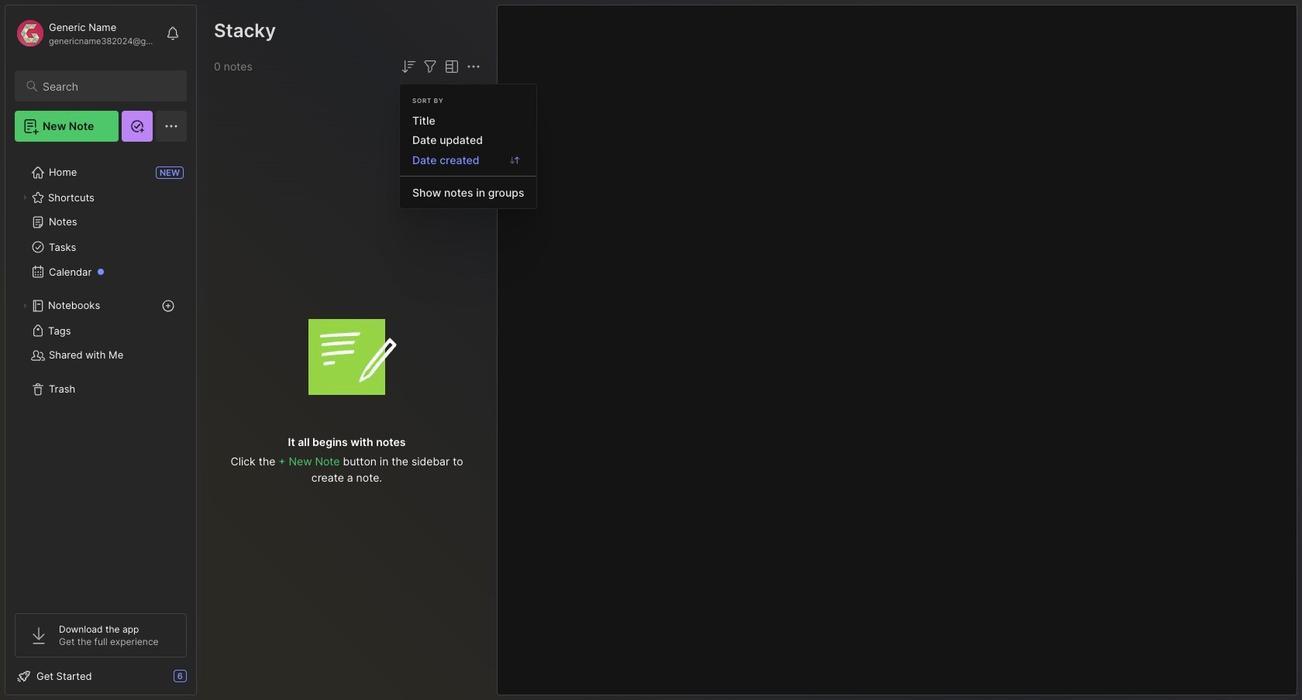 Task type: describe. For each thing, give the bounding box(es) containing it.
main element
[[0, 0, 202, 701]]

note window - loading element
[[497, 5, 1298, 696]]

Account field
[[15, 18, 158, 49]]

More actions field
[[464, 57, 483, 76]]

dropdown list menu
[[400, 111, 537, 202]]

View options field
[[440, 57, 461, 76]]

tree inside the main 'element'
[[5, 151, 196, 600]]

expand notebooks image
[[20, 302, 29, 311]]



Task type: locate. For each thing, give the bounding box(es) containing it.
click to collapse image
[[196, 672, 207, 691]]

more actions image
[[464, 57, 483, 76]]

Add filters field
[[421, 57, 440, 76]]

Sort options field
[[399, 57, 418, 76]]

tree
[[5, 151, 196, 600]]

Help and Learning task checklist field
[[5, 664, 196, 689]]

none search field inside the main 'element'
[[43, 77, 173, 95]]

None search field
[[43, 77, 173, 95]]

Search text field
[[43, 79, 173, 94]]

add filters image
[[421, 57, 440, 76]]



Task type: vqa. For each thing, say whether or not it's contained in the screenshot.
the Sync
no



